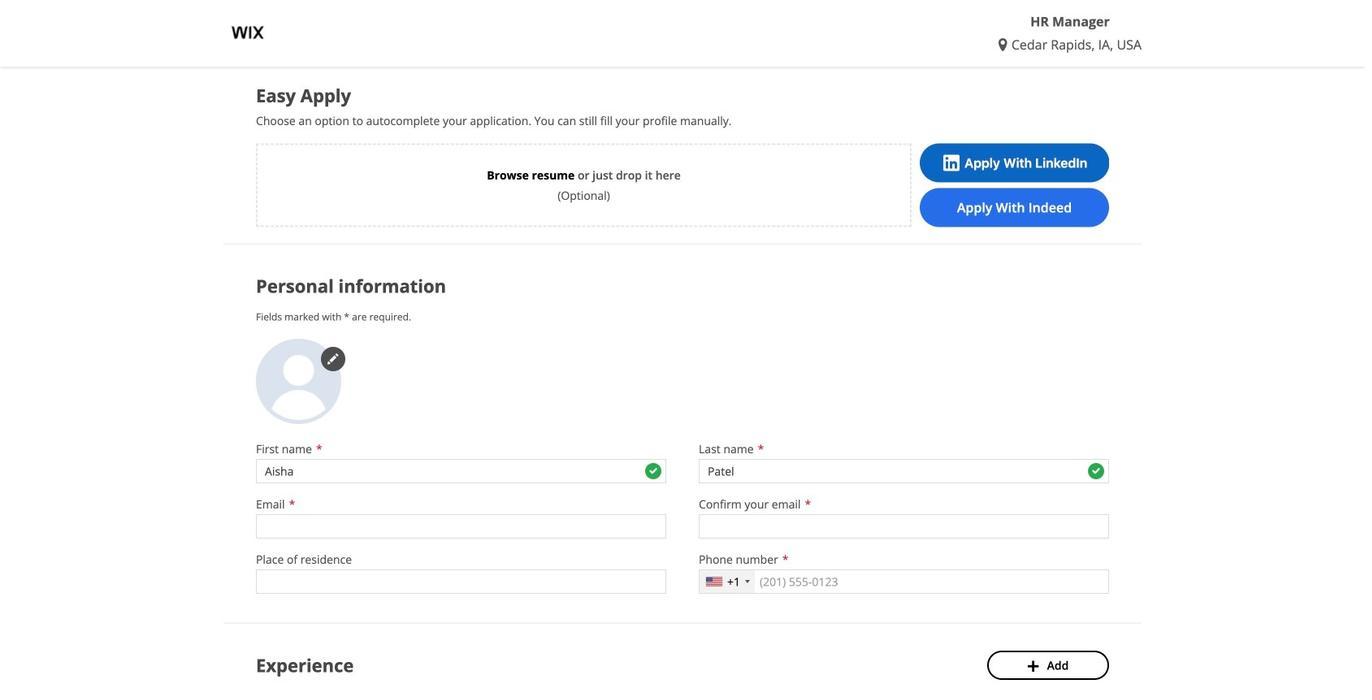 Task type: vqa. For each thing, say whether or not it's contained in the screenshot.
Wix Logo
yes



Task type: locate. For each thing, give the bounding box(es) containing it.
wix logo image
[[223, 8, 272, 57]]

location image
[[999, 38, 1012, 51]]



